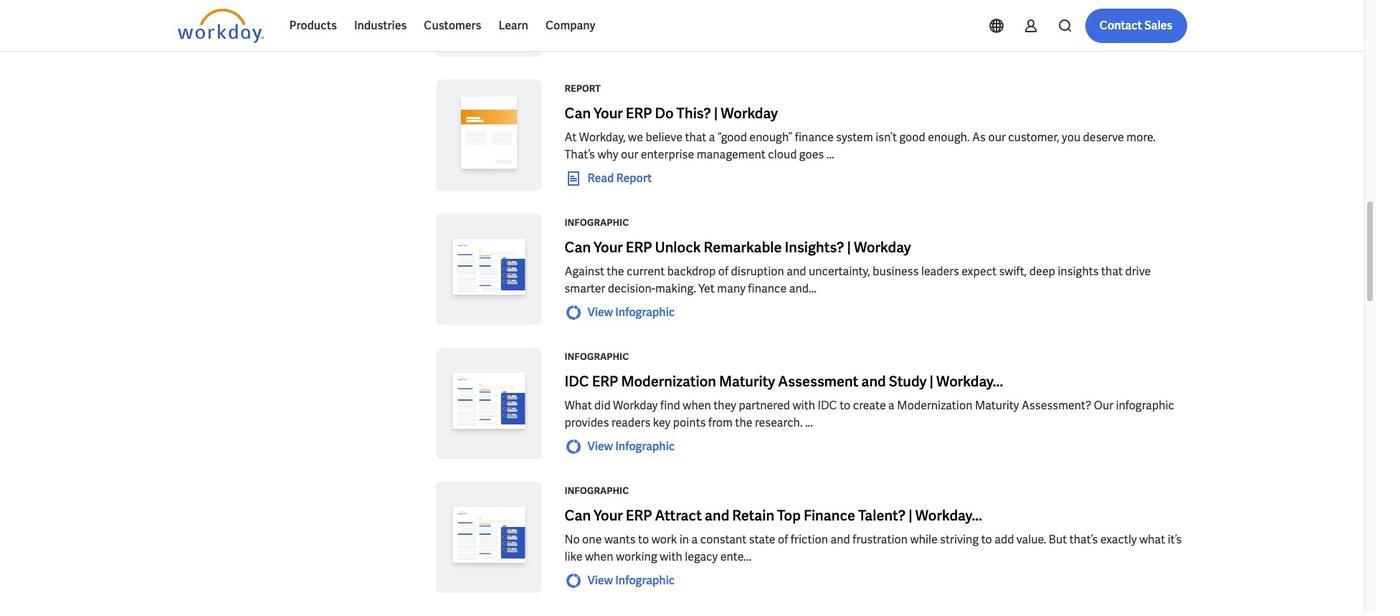 Task type: vqa. For each thing, say whether or not it's contained in the screenshot.
create at the bottom of page
yes



Task type: locate. For each thing, give the bounding box(es) containing it.
2 vertical spatial a
[[692, 532, 698, 547]]

readers
[[612, 415, 651, 430]]

read
[[588, 171, 614, 186]]

0 vertical spatial the
[[607, 264, 624, 279]]

deep
[[1030, 264, 1056, 279]]

view for can your erp unlock remarkable insights? | workday
[[588, 305, 613, 320]]

1 horizontal spatial management
[[895, 0, 964, 11]]

your up wants
[[594, 506, 623, 525]]

workday inside can your erp do this? | workday at workday, we believe that a "good enough" finance system isn't good enough. as our customer, you deserve more. that's why our enterprise management cloud goes ...
[[721, 104, 778, 123]]

workday
[[565, 0, 610, 11], [721, 104, 778, 123], [854, 238, 911, 257], [613, 398, 658, 413]]

a left "good at top
[[709, 130, 716, 145]]

your up "workday,"
[[594, 104, 623, 123]]

view infographic down decision-
[[588, 305, 675, 320]]

0 vertical spatial of
[[719, 264, 729, 279]]

1 vertical spatial can
[[565, 238, 591, 257]]

learn button
[[490, 9, 537, 43]]

0 vertical spatial modernization
[[621, 372, 717, 391]]

constant
[[701, 532, 747, 547]]

1 view infographic link from the top
[[565, 36, 675, 53]]

you
[[1062, 130, 1081, 145]]

finance inside can your erp do this? | workday at workday, we believe that a "good enough" finance system isn't good enough. as our customer, you deserve more. that's why our enterprise management cloud goes ...
[[795, 130, 834, 145]]

view infographic link down readers
[[565, 438, 675, 455]]

our right helps
[[1075, 0, 1093, 11]]

2 vertical spatial our
[[621, 147, 639, 162]]

from down they
[[709, 415, 733, 430]]

with inside idc erp modernization maturity assessment and study | workday... what did workday find when they partnered with idc to create a modernization maturity assessment? our infographic provides readers key points from the research. ...
[[793, 398, 816, 413]]

0 horizontal spatial idc
[[565, 372, 589, 391]]

of
[[719, 264, 729, 279], [778, 532, 789, 547]]

1 horizontal spatial idc
[[818, 398, 838, 413]]

1 vertical spatial cloud
[[768, 147, 797, 162]]

of up many at top right
[[719, 264, 729, 279]]

from inside workday isn't like other traditional erps. our modern enterprise management cloud platform helps our customers move from tracking value to creating value to driv...
[[565, 13, 589, 28]]

your for can your erp do this? | workday
[[594, 104, 623, 123]]

workday inside idc erp modernization maturity assessment and study | workday... what did workday find when they partnered with idc to create a modernization maturity assessment? our infographic provides readers key points from the research. ...
[[613, 398, 658, 413]]

can for can your erp unlock remarkable insights? | workday
[[565, 238, 591, 257]]

like down no
[[565, 549, 583, 564]]

erp for unlock
[[626, 238, 652, 257]]

erp up "we"
[[626, 104, 652, 123]]

our inside workday isn't like other traditional erps. our modern enterprise management cloud platform helps our customers move from tracking value to creating value to driv...
[[1075, 0, 1093, 11]]

1 vertical spatial your
[[594, 238, 623, 257]]

| inside 'can your erp attract and retain top finance talent? | workday... no one wants to work in a constant state of friction and frustration while striving to add value. but that's exactly what it's like when working with legacy ente...'
[[909, 506, 913, 525]]

from
[[565, 13, 589, 28], [709, 415, 733, 430]]

0 horizontal spatial maturity
[[719, 372, 776, 391]]

creating
[[680, 13, 723, 28]]

drive
[[1126, 264, 1151, 279]]

our down "we"
[[621, 147, 639, 162]]

modern
[[796, 0, 837, 11]]

0 vertical spatial workday...
[[937, 372, 1004, 391]]

with
[[793, 398, 816, 413], [660, 549, 683, 564]]

... for study
[[805, 415, 813, 430]]

enterprise
[[839, 0, 893, 11], [641, 147, 694, 162]]

1 horizontal spatial when
[[683, 398, 711, 413]]

key
[[653, 415, 671, 430]]

report up at
[[565, 82, 601, 95]]

1 vertical spatial enterprise
[[641, 147, 694, 162]]

report right read
[[616, 171, 652, 186]]

0 horizontal spatial value
[[637, 13, 664, 28]]

with down assessment
[[793, 398, 816, 413]]

current
[[627, 264, 665, 279]]

1 vertical spatial like
[[565, 549, 583, 564]]

1 vertical spatial of
[[778, 532, 789, 547]]

| inside can your erp do this? | workday at workday, we believe that a "good enough" finance system isn't good enough. as our customer, you deserve more. that's why our enterprise management cloud goes ...
[[714, 104, 718, 123]]

3 can from the top
[[565, 506, 591, 525]]

cloud
[[967, 0, 995, 11], [768, 147, 797, 162]]

view infographic down 'working' on the bottom of page
[[588, 573, 675, 588]]

enterprise right modern
[[839, 0, 893, 11]]

your inside can your erp unlock remarkable insights? | workday against the current backdrop of disruption and uncertainty, business leaders expect swift, deep insights that drive smarter decision-making. yet many finance and...
[[594, 238, 623, 257]]

view down 'smarter'
[[588, 305, 613, 320]]

2 view from the top
[[588, 305, 613, 320]]

to down the other
[[667, 13, 678, 28]]

expect
[[962, 264, 997, 279]]

while
[[911, 532, 938, 547]]

when
[[683, 398, 711, 413], [585, 549, 614, 564]]

0 horizontal spatial cloud
[[768, 147, 797, 162]]

value down erps. on the right top of page
[[725, 13, 753, 28]]

workday up readers
[[613, 398, 658, 413]]

your up against at the left
[[594, 238, 623, 257]]

1 can from the top
[[565, 104, 591, 123]]

0 vertical spatial isn't
[[612, 0, 634, 11]]

that down this?
[[685, 130, 707, 145]]

when inside 'can your erp attract and retain top finance talent? | workday... no one wants to work in a constant state of friction and frustration while striving to add value. but that's exactly what it's like when working with legacy ente...'
[[585, 549, 614, 564]]

0 vertical spatial management
[[895, 0, 964, 11]]

0 horizontal spatial from
[[565, 13, 589, 28]]

can for can your erp attract and retain top finance talent? | workday...
[[565, 506, 591, 525]]

0 horizontal spatial a
[[692, 532, 698, 547]]

0 vertical spatial our
[[1075, 0, 1093, 11]]

can inside can your erp unlock remarkable insights? | workday against the current backdrop of disruption and uncertainty, business leaders expect swift, deep insights that drive smarter decision-making. yet many finance and...
[[565, 238, 591, 257]]

view infographic link
[[565, 36, 675, 53], [565, 304, 675, 321], [565, 438, 675, 455], [565, 572, 675, 589]]

workday... right study
[[937, 372, 1004, 391]]

can for can your erp do this? | workday
[[565, 104, 591, 123]]

customer,
[[1009, 130, 1060, 145]]

did
[[595, 398, 611, 413]]

and down finance
[[831, 532, 851, 547]]

provides
[[565, 415, 609, 430]]

workday... up striving
[[916, 506, 983, 525]]

with inside 'can your erp attract and retain top finance talent? | workday... no one wants to work in a constant state of friction and frustration while striving to add value. but that's exactly what it's like when working with legacy ente...'
[[660, 549, 683, 564]]

the up decision-
[[607, 264, 624, 279]]

0 horizontal spatial of
[[719, 264, 729, 279]]

0 vertical spatial with
[[793, 398, 816, 413]]

the inside can your erp unlock remarkable insights? | workday against the current backdrop of disruption and uncertainty, business leaders expect swift, deep insights that drive smarter decision-making. yet many finance and...
[[607, 264, 624, 279]]

3 view from the top
[[588, 439, 613, 454]]

0 vertical spatial can
[[565, 104, 591, 123]]

erp inside can your erp do this? | workday at workday, we believe that a "good enough" finance system isn't good enough. as our customer, you deserve more. that's why our enterprise management cloud goes ...
[[626, 104, 652, 123]]

2 vertical spatial can
[[565, 506, 591, 525]]

1 horizontal spatial isn't
[[876, 130, 897, 145]]

0 vertical spatial that
[[685, 130, 707, 145]]

can up at
[[565, 104, 591, 123]]

1 horizontal spatial cloud
[[967, 0, 995, 11]]

like left the other
[[636, 0, 654, 11]]

research.
[[755, 415, 803, 430]]

0 horizontal spatial our
[[774, 0, 794, 11]]

state
[[749, 532, 776, 547]]

cloud left platform
[[967, 0, 995, 11]]

can your erp do this? | workday at workday, we believe that a "good enough" finance system isn't good enough. as our customer, you deserve more. that's why our enterprise management cloud goes ...
[[565, 104, 1156, 162]]

backdrop
[[668, 264, 716, 279]]

1 horizontal spatial of
[[778, 532, 789, 547]]

industries button
[[346, 9, 416, 43]]

1 horizontal spatial ...
[[827, 147, 835, 162]]

1 horizontal spatial from
[[709, 415, 733, 430]]

1 horizontal spatial our
[[1094, 398, 1114, 413]]

1 horizontal spatial with
[[793, 398, 816, 413]]

1 horizontal spatial value
[[725, 13, 753, 28]]

... right "goes"
[[827, 147, 835, 162]]

isn't up tracking
[[612, 0, 634, 11]]

decision-
[[608, 281, 655, 296]]

1 vertical spatial a
[[889, 398, 895, 413]]

find
[[661, 398, 681, 413]]

0 vertical spatial your
[[594, 104, 623, 123]]

view infographic down readers
[[588, 439, 675, 454]]

1 vertical spatial report
[[616, 171, 652, 186]]

can up no
[[565, 506, 591, 525]]

remarkable
[[704, 238, 782, 257]]

business
[[873, 264, 919, 279]]

view down tracking
[[588, 36, 613, 52]]

it's
[[1168, 532, 1182, 547]]

1 vertical spatial from
[[709, 415, 733, 430]]

our
[[774, 0, 794, 11], [1094, 398, 1114, 413]]

0 vertical spatial maturity
[[719, 372, 776, 391]]

1 vertical spatial idc
[[818, 398, 838, 413]]

a right in
[[692, 532, 698, 547]]

1 horizontal spatial like
[[636, 0, 654, 11]]

4 view infographic from the top
[[588, 573, 675, 588]]

workday up "good at top
[[721, 104, 778, 123]]

why
[[598, 147, 619, 162]]

can up against at the left
[[565, 238, 591, 257]]

customers button
[[416, 9, 490, 43]]

that inside can your erp unlock remarkable insights? | workday against the current backdrop of disruption and uncertainty, business leaders expect swift, deep insights that drive smarter decision-making. yet many finance and...
[[1102, 264, 1123, 279]]

1 vertical spatial management
[[697, 147, 766, 162]]

erp up current
[[626, 238, 652, 257]]

against
[[565, 264, 605, 279]]

2 view infographic from the top
[[588, 305, 675, 320]]

report
[[565, 82, 601, 95], [616, 171, 652, 186]]

wants
[[605, 532, 636, 547]]

when up points at the bottom of page
[[683, 398, 711, 413]]

infographic up did
[[565, 351, 629, 363]]

cloud down enough"
[[768, 147, 797, 162]]

view down the one
[[588, 573, 613, 588]]

move
[[1153, 0, 1181, 11]]

0 vertical spatial finance
[[795, 130, 834, 145]]

3 view infographic from the top
[[588, 439, 675, 454]]

and up 'constant'
[[705, 506, 730, 525]]

2 horizontal spatial a
[[889, 398, 895, 413]]

top
[[777, 506, 801, 525]]

0 horizontal spatial enterprise
[[641, 147, 694, 162]]

goes
[[800, 147, 824, 162]]

contact sales
[[1100, 18, 1173, 33]]

enterprise inside can your erp do this? | workday at workday, we believe that a "good enough" finance system isn't good enough. as our customer, you deserve more. that's why our enterprise management cloud goes ...
[[641, 147, 694, 162]]

view infographic link down 'working' on the bottom of page
[[565, 572, 675, 589]]

read report link
[[565, 170, 652, 187]]

0 horizontal spatial management
[[697, 147, 766, 162]]

that
[[685, 130, 707, 145], [1102, 264, 1123, 279]]

1 vertical spatial workday...
[[916, 506, 983, 525]]

our up driv...
[[774, 0, 794, 11]]

0 horizontal spatial modernization
[[621, 372, 717, 391]]

and up and...
[[787, 264, 807, 279]]

1 vertical spatial the
[[735, 415, 753, 430]]

and inside idc erp modernization maturity assessment and study | workday... what did workday find when they partnered with idc to create a modernization maturity assessment? our infographic provides readers key points from the research. ...
[[862, 372, 886, 391]]

and up create
[[862, 372, 886, 391]]

0 horizontal spatial when
[[585, 549, 614, 564]]

0 vertical spatial from
[[565, 13, 589, 28]]

erp up wants
[[626, 506, 652, 525]]

0 horizontal spatial the
[[607, 264, 624, 279]]

1 vertical spatial with
[[660, 549, 683, 564]]

2 your from the top
[[594, 238, 623, 257]]

our left the infographic
[[1094, 398, 1114, 413]]

your inside can your erp do this? | workday at workday, we believe that a "good enough" finance system isn't good enough. as our customer, you deserve more. that's why our enterprise management cloud goes ...
[[594, 104, 623, 123]]

1 vertical spatial ...
[[805, 415, 813, 430]]

0 horizontal spatial finance
[[748, 281, 787, 296]]

... right research.
[[805, 415, 813, 430]]

0 vertical spatial report
[[565, 82, 601, 95]]

your inside 'can your erp attract and retain top finance talent? | workday... no one wants to work in a constant state of friction and frustration while striving to add value. but that's exactly what it's like when working with legacy ente...'
[[594, 506, 623, 525]]

can your erp unlock remarkable insights? | workday against the current backdrop of disruption and uncertainty, business leaders expect swift, deep insights that drive smarter decision-making. yet many finance and...
[[565, 238, 1151, 296]]

the down they
[[735, 415, 753, 430]]

maturity up partnered
[[719, 372, 776, 391]]

1 horizontal spatial report
[[616, 171, 652, 186]]

finance up "goes"
[[795, 130, 834, 145]]

view infographic down tracking
[[588, 36, 675, 52]]

...
[[827, 147, 835, 162], [805, 415, 813, 430]]

erp inside can your erp unlock remarkable insights? | workday against the current backdrop of disruption and uncertainty, business leaders expect swift, deep insights that drive smarter decision-making. yet many finance and...
[[626, 238, 652, 257]]

when down the one
[[585, 549, 614, 564]]

1 horizontal spatial the
[[735, 415, 753, 430]]

traditional
[[687, 0, 741, 11]]

and inside can your erp unlock remarkable insights? | workday against the current backdrop of disruption and uncertainty, business leaders expect swift, deep insights that drive smarter decision-making. yet many finance and...
[[787, 264, 807, 279]]

view for idc erp modernization maturity assessment and study | workday...
[[588, 439, 613, 454]]

1 vertical spatial isn't
[[876, 130, 897, 145]]

can inside 'can your erp attract and retain top finance talent? | workday... no one wants to work in a constant state of friction and frustration while striving to add value. but that's exactly what it's like when working with legacy ente...'
[[565, 506, 591, 525]]

erp for do
[[626, 104, 652, 123]]

1 vertical spatial that
[[1102, 264, 1123, 279]]

to left add
[[982, 532, 993, 547]]

1 vertical spatial when
[[585, 549, 614, 564]]

a right create
[[889, 398, 895, 413]]

1 horizontal spatial finance
[[795, 130, 834, 145]]

4 view infographic link from the top
[[565, 572, 675, 589]]

0 vertical spatial our
[[774, 0, 794, 11]]

with down the work
[[660, 549, 683, 564]]

0 horizontal spatial ...
[[805, 415, 813, 430]]

2 vertical spatial your
[[594, 506, 623, 525]]

erp up did
[[592, 372, 619, 391]]

1 horizontal spatial enterprise
[[839, 0, 893, 11]]

| right study
[[930, 372, 934, 391]]

| up uncertainty,
[[847, 238, 851, 257]]

can
[[565, 104, 591, 123], [565, 238, 591, 257], [565, 506, 591, 525]]

0 vertical spatial like
[[636, 0, 654, 11]]

0 vertical spatial cloud
[[967, 0, 995, 11]]

to inside idc erp modernization maturity assessment and study | workday... what did workday find when they partnered with idc to create a modernization maturity assessment? our infographic provides readers key points from the research. ...
[[840, 398, 851, 413]]

value down the other
[[637, 13, 664, 28]]

| up while
[[909, 506, 913, 525]]

that left drive
[[1102, 264, 1123, 279]]

workday... inside 'can your erp attract and retain top finance talent? | workday... no one wants to work in a constant state of friction and frustration while striving to add value. but that's exactly what it's like when working with legacy ente...'
[[916, 506, 983, 525]]

0 horizontal spatial like
[[565, 549, 583, 564]]

1 vertical spatial maturity
[[975, 398, 1020, 413]]

working
[[616, 549, 658, 564]]

3 your from the top
[[594, 506, 623, 525]]

can your erp attract and retain top finance talent? | workday... no one wants to work in a constant state of friction and frustration while striving to add value. but that's exactly what it's like when working with legacy ente...
[[565, 506, 1182, 564]]

2 horizontal spatial our
[[1075, 0, 1093, 11]]

workday inside workday isn't like other traditional erps. our modern enterprise management cloud platform helps our customers move from tracking value to creating value to driv...
[[565, 0, 610, 11]]

1 your from the top
[[594, 104, 623, 123]]

maturity left assessment? on the right bottom of page
[[975, 398, 1020, 413]]

workday... inside idc erp modernization maturity assessment and study | workday... what did workday find when they partnered with idc to create a modernization maturity assessment? our infographic provides readers key points from the research. ...
[[937, 372, 1004, 391]]

view infographic link down decision-
[[565, 304, 675, 321]]

in
[[680, 532, 689, 547]]

| right this?
[[714, 104, 718, 123]]

infographic up the one
[[565, 485, 629, 497]]

workday up business
[[854, 238, 911, 257]]

modernization down study
[[897, 398, 973, 413]]

workday up company
[[565, 0, 610, 11]]

view infographic link down tracking
[[565, 36, 675, 53]]

to left create
[[840, 398, 851, 413]]

0 vertical spatial when
[[683, 398, 711, 413]]

0 vertical spatial ...
[[827, 147, 835, 162]]

we
[[628, 130, 643, 145]]

to up 'working' on the bottom of page
[[638, 532, 649, 547]]

2 view infographic link from the top
[[565, 304, 675, 321]]

customers
[[424, 18, 482, 33]]

... inside can your erp do this? | workday at workday, we believe that a "good enough" finance system isn't good enough. as our customer, you deserve more. that's why our enterprise management cloud goes ...
[[827, 147, 835, 162]]

4 view from the top
[[588, 573, 613, 588]]

idc up what
[[565, 372, 589, 391]]

like
[[636, 0, 654, 11], [565, 549, 583, 564]]

0 vertical spatial a
[[709, 130, 716, 145]]

sales
[[1145, 18, 1173, 33]]

infographic down readers
[[616, 439, 675, 454]]

like inside 'can your erp attract and retain top finance talent? | workday... no one wants to work in a constant state of friction and frustration while striving to add value. but that's exactly what it's like when working with legacy ente...'
[[565, 549, 583, 564]]

view infographic link for can your erp unlock remarkable insights? | workday
[[565, 304, 675, 321]]

unlock
[[655, 238, 701, 257]]

... inside idc erp modernization maturity assessment and study | workday... what did workday find when they partnered with idc to create a modernization maturity assessment? our infographic provides readers key points from the research. ...
[[805, 415, 813, 430]]

finance down disruption
[[748, 281, 787, 296]]

from left tracking
[[565, 13, 589, 28]]

learn
[[499, 18, 529, 33]]

isn't left the good
[[876, 130, 897, 145]]

can inside can your erp do this? | workday at workday, we believe that a "good enough" finance system isn't good enough. as our customer, you deserve more. that's why our enterprise management cloud goes ...
[[565, 104, 591, 123]]

1 horizontal spatial a
[[709, 130, 716, 145]]

1 horizontal spatial that
[[1102, 264, 1123, 279]]

that inside can your erp do this? | workday at workday, we believe that a "good enough" finance system isn't good enough. as our customer, you deserve more. that's why our enterprise management cloud goes ...
[[685, 130, 707, 145]]

3 view infographic link from the top
[[565, 438, 675, 455]]

modernization up find
[[621, 372, 717, 391]]

1 horizontal spatial our
[[989, 130, 1006, 145]]

a
[[709, 130, 716, 145], [889, 398, 895, 413], [692, 532, 698, 547]]

erp inside 'can your erp attract and retain top finance talent? | workday... no one wants to work in a constant state of friction and frustration while striving to add value. but that's exactly what it's like when working with legacy ente...'
[[626, 506, 652, 525]]

0 horizontal spatial isn't
[[612, 0, 634, 11]]

enterprise down believe
[[641, 147, 694, 162]]

infographic down decision-
[[616, 305, 675, 320]]

of right "state" on the bottom
[[778, 532, 789, 547]]

our right as
[[989, 130, 1006, 145]]

0 horizontal spatial that
[[685, 130, 707, 145]]

workday isn't like other traditional erps. our modern enterprise management cloud platform helps our customers move from tracking value to creating value to driv...
[[565, 0, 1181, 28]]

view
[[588, 36, 613, 52], [588, 305, 613, 320], [588, 439, 613, 454], [588, 573, 613, 588]]

1 horizontal spatial modernization
[[897, 398, 973, 413]]

2 can from the top
[[565, 238, 591, 257]]

view infographic link for idc erp modernization maturity assessment and study | workday...
[[565, 438, 675, 455]]

idc down assessment
[[818, 398, 838, 413]]

maturity
[[719, 372, 776, 391], [975, 398, 1020, 413]]

management
[[895, 0, 964, 11], [697, 147, 766, 162]]

1 vertical spatial finance
[[748, 281, 787, 296]]

this?
[[677, 104, 711, 123]]

go to the homepage image
[[178, 9, 264, 43]]

0 vertical spatial enterprise
[[839, 0, 893, 11]]

when inside idc erp modernization maturity assessment and study | workday... what did workday find when they partnered with idc to create a modernization maturity assessment? our infographic provides readers key points from the research. ...
[[683, 398, 711, 413]]

1 vertical spatial our
[[1094, 398, 1114, 413]]

view down the provides
[[588, 439, 613, 454]]

0 horizontal spatial with
[[660, 549, 683, 564]]



Task type: describe. For each thing, give the bounding box(es) containing it.
management inside workday isn't like other traditional erps. our modern enterprise management cloud platform helps our customers move from tracking value to creating value to driv...
[[895, 0, 964, 11]]

making.
[[655, 281, 696, 296]]

deserve
[[1083, 130, 1125, 145]]

company button
[[537, 9, 604, 43]]

ente...
[[721, 549, 752, 564]]

add
[[995, 532, 1014, 547]]

no
[[565, 532, 580, 547]]

company
[[546, 18, 596, 33]]

infographic down tracking
[[616, 36, 675, 52]]

workday inside can your erp unlock remarkable insights? | workday against the current backdrop of disruption and uncertainty, business leaders expect swift, deep insights that drive smarter decision-making. yet many finance and...
[[854, 238, 911, 257]]

isn't inside can your erp do this? | workday at workday, we believe that a "good enough" finance system isn't good enough. as our customer, you deserve more. that's why our enterprise management cloud goes ...
[[876, 130, 897, 145]]

view infographic for attract
[[588, 573, 675, 588]]

cloud inside workday isn't like other traditional erps. our modern enterprise management cloud platform helps our customers move from tracking value to creating value to driv...
[[967, 0, 995, 11]]

do
[[655, 104, 674, 123]]

| inside can your erp unlock remarkable insights? | workday against the current backdrop of disruption and uncertainty, business leaders expect swift, deep insights that drive smarter decision-making. yet many finance and...
[[847, 238, 851, 257]]

what
[[1140, 532, 1166, 547]]

finance
[[804, 506, 856, 525]]

leaders
[[922, 264, 960, 279]]

create
[[853, 398, 886, 413]]

many
[[717, 281, 746, 296]]

frustration
[[853, 532, 908, 547]]

idc erp modernization maturity assessment and study | workday... what did workday find when they partnered with idc to create a modernization maturity assessment? our infographic provides readers key points from the research. ...
[[565, 372, 1175, 430]]

contact sales link
[[1086, 9, 1187, 43]]

and...
[[789, 281, 817, 296]]

points
[[673, 415, 706, 430]]

"good
[[718, 130, 747, 145]]

view infographic for maturity
[[588, 439, 675, 454]]

view infographic link for can your erp attract and retain top finance talent? | workday...
[[565, 572, 675, 589]]

products button
[[281, 9, 346, 43]]

that's
[[565, 147, 595, 162]]

talent?
[[859, 506, 906, 525]]

system
[[836, 130, 873, 145]]

a inside 'can your erp attract and retain top finance talent? | workday... no one wants to work in a constant state of friction and frustration while striving to add value. but that's exactly what it's like when working with legacy ente...'
[[692, 532, 698, 547]]

isn't inside workday isn't like other traditional erps. our modern enterprise management cloud platform helps our customers move from tracking value to creating value to driv...
[[612, 0, 634, 11]]

as
[[973, 130, 986, 145]]

helps
[[1044, 0, 1073, 11]]

the inside idc erp modernization maturity assessment and study | workday... what did workday find when they partnered with idc to create a modernization maturity assessment? our infographic provides readers key points from the research. ...
[[735, 415, 753, 430]]

at
[[565, 130, 577, 145]]

believe
[[646, 130, 683, 145]]

infographic
[[1116, 398, 1175, 413]]

enough"
[[750, 130, 793, 145]]

| inside idc erp modernization maturity assessment and study | workday... what did workday find when they partnered with idc to create a modernization maturity assessment? our infographic provides readers key points from the research. ...
[[930, 372, 934, 391]]

erp inside idc erp modernization maturity assessment and study | workday... what did workday find when they partnered with idc to create a modernization maturity assessment? our infographic provides readers key points from the research. ...
[[592, 372, 619, 391]]

1 view infographic from the top
[[588, 36, 675, 52]]

our inside idc erp modernization maturity assessment and study | workday... what did workday find when they partnered with idc to create a modernization maturity assessment? our infographic provides readers key points from the research. ...
[[1094, 398, 1114, 413]]

what
[[565, 398, 592, 413]]

yet
[[699, 281, 715, 296]]

... for workday
[[827, 147, 835, 162]]

uncertainty,
[[809, 264, 871, 279]]

1 vertical spatial our
[[989, 130, 1006, 145]]

partnered
[[739, 398, 790, 413]]

assessment?
[[1022, 398, 1092, 413]]

legacy
[[685, 549, 718, 564]]

enough.
[[928, 130, 970, 145]]

one
[[582, 532, 602, 547]]

platform
[[998, 0, 1042, 11]]

1 view from the top
[[588, 36, 613, 52]]

1 value from the left
[[637, 13, 664, 28]]

attract
[[655, 506, 702, 525]]

our inside workday isn't like other traditional erps. our modern enterprise management cloud platform helps our customers move from tracking value to creating value to driv...
[[774, 0, 794, 11]]

other
[[656, 0, 684, 11]]

of inside can your erp unlock remarkable insights? | workday against the current backdrop of disruption and uncertainty, business leaders expect swift, deep insights that drive smarter decision-making. yet many finance and...
[[719, 264, 729, 279]]

0 horizontal spatial report
[[565, 82, 601, 95]]

view infographic for unlock
[[588, 305, 675, 320]]

good
[[900, 130, 926, 145]]

enterprise inside workday isn't like other traditional erps. our modern enterprise management cloud platform helps our customers move from tracking value to creating value to driv...
[[839, 0, 893, 11]]

contact
[[1100, 18, 1143, 33]]

like inside workday isn't like other traditional erps. our modern enterprise management cloud platform helps our customers move from tracking value to creating value to driv...
[[636, 0, 654, 11]]

insights
[[1058, 264, 1099, 279]]

customers
[[1095, 0, 1150, 11]]

disruption
[[731, 264, 785, 279]]

1 vertical spatial modernization
[[897, 398, 973, 413]]

tracking
[[592, 13, 634, 28]]

infographic down 'working' on the bottom of page
[[616, 573, 675, 588]]

your for can your erp attract and retain top finance talent? | workday...
[[594, 506, 623, 525]]

value.
[[1017, 532, 1047, 547]]

products
[[289, 18, 337, 33]]

assessment
[[778, 372, 859, 391]]

insights?
[[785, 238, 844, 257]]

to down erps. on the right top of page
[[755, 13, 766, 28]]

a inside can your erp do this? | workday at workday, we believe that a "good enough" finance system isn't good enough. as our customer, you deserve more. that's why our enterprise management cloud goes ...
[[709, 130, 716, 145]]

1 horizontal spatial maturity
[[975, 398, 1020, 413]]

view for can your erp attract and retain top finance talent? | workday...
[[588, 573, 613, 588]]

erps.
[[743, 0, 772, 11]]

exactly
[[1101, 532, 1137, 547]]

that's
[[1070, 532, 1098, 547]]

cloud inside can your erp do this? | workday at workday, we believe that a "good enough" finance system isn't good enough. as our customer, you deserve more. that's why our enterprise management cloud goes ...
[[768, 147, 797, 162]]

2 value from the left
[[725, 13, 753, 28]]

a inside idc erp modernization maturity assessment and study | workday... what did workday find when they partnered with idc to create a modernization maturity assessment? our infographic provides readers key points from the research. ...
[[889, 398, 895, 413]]

but
[[1049, 532, 1067, 547]]

infographic down read
[[565, 217, 629, 229]]

from inside idc erp modernization maturity assessment and study | workday... what did workday find when they partnered with idc to create a modernization maturity assessment? our infographic provides readers key points from the research. ...
[[709, 415, 733, 430]]

driv...
[[768, 13, 795, 28]]

management inside can your erp do this? | workday at workday, we believe that a "good enough" finance system isn't good enough. as our customer, you deserve more. that's why our enterprise management cloud goes ...
[[697, 147, 766, 162]]

swift,
[[1000, 264, 1027, 279]]

0 horizontal spatial our
[[621, 147, 639, 162]]

they
[[714, 398, 737, 413]]

finance inside can your erp unlock remarkable insights? | workday against the current backdrop of disruption and uncertainty, business leaders expect swift, deep insights that drive smarter decision-making. yet many finance and...
[[748, 281, 787, 296]]

0 vertical spatial idc
[[565, 372, 589, 391]]

study
[[889, 372, 927, 391]]

striving
[[941, 532, 979, 547]]

read report
[[588, 171, 652, 186]]

more.
[[1127, 130, 1156, 145]]

erp for attract
[[626, 506, 652, 525]]

smarter
[[565, 281, 606, 296]]

of inside 'can your erp attract and retain top finance talent? | workday... no one wants to work in a constant state of friction and frustration while striving to add value. but that's exactly what it's like when working with legacy ente...'
[[778, 532, 789, 547]]

your for can your erp unlock remarkable insights? | workday
[[594, 238, 623, 257]]

work
[[652, 532, 677, 547]]



